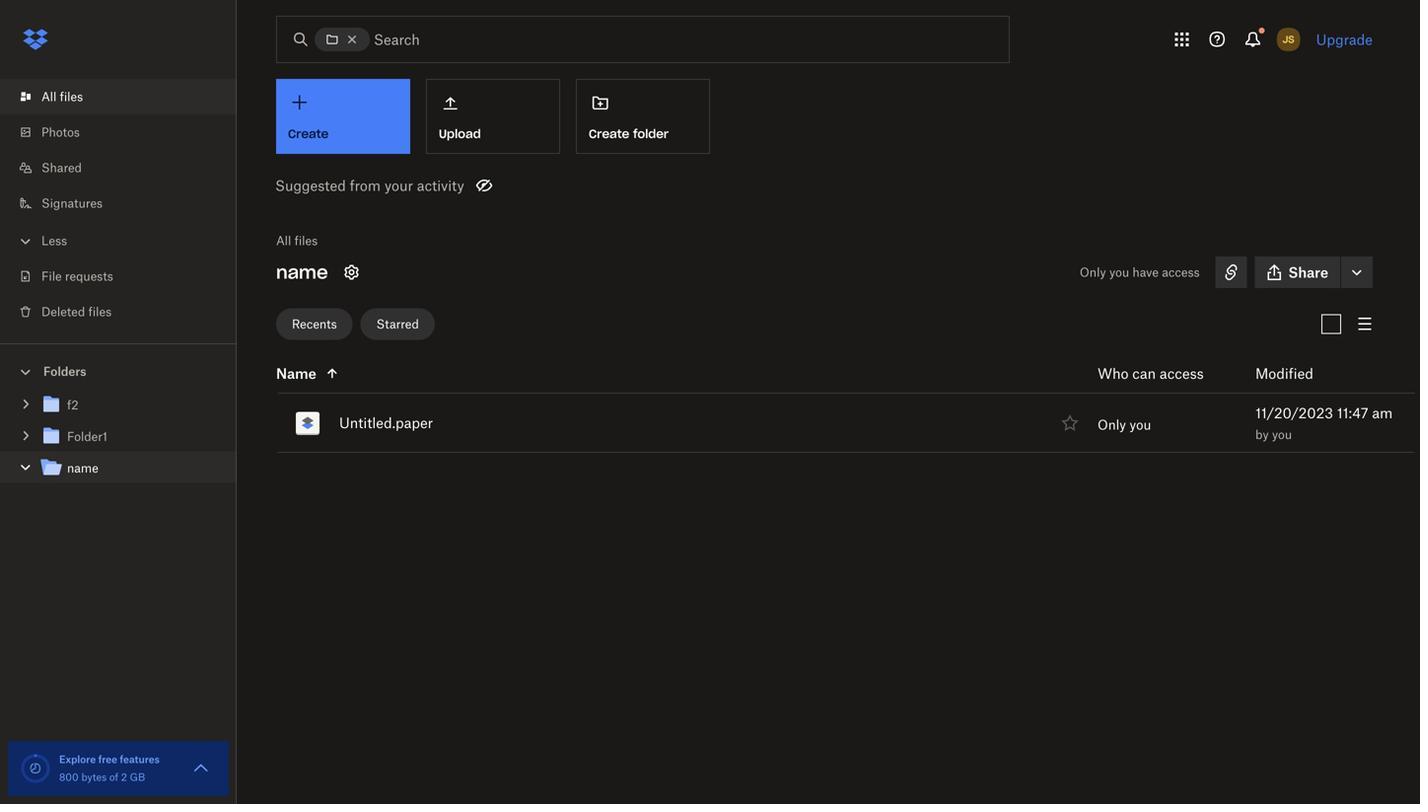 Task type: vqa. For each thing, say whether or not it's contained in the screenshot.
"720x495"
no



Task type: locate. For each thing, give the bounding box(es) containing it.
requests
[[65, 269, 113, 284]]

starred
[[376, 317, 419, 331]]

1 horizontal spatial all
[[276, 233, 291, 248]]

you left have
[[1110, 265, 1130, 280]]

create inside the create popup button
[[288, 126, 329, 142]]

1 horizontal spatial name
[[276, 261, 328, 284]]

only left have
[[1080, 265, 1106, 280]]

group containing f2
[[0, 385, 237, 499]]

create left folder on the top left of page
[[589, 126, 630, 141]]

all down suggested
[[276, 233, 291, 248]]

only for only you have access
[[1080, 265, 1106, 280]]

all up photos
[[41, 89, 57, 104]]

am
[[1373, 404, 1393, 421]]

who
[[1098, 365, 1129, 382]]

list
[[0, 67, 237, 343]]

have
[[1133, 265, 1159, 280]]

1 horizontal spatial files
[[88, 304, 112, 319]]

11/20/2023 11:47 am by you
[[1256, 404, 1393, 442]]

upgrade
[[1317, 31, 1373, 48]]

create folder
[[589, 126, 669, 141]]

files
[[60, 89, 83, 104], [295, 233, 318, 248], [88, 304, 112, 319]]

activity
[[417, 177, 464, 194]]

1 vertical spatial files
[[295, 233, 318, 248]]

your
[[385, 177, 413, 194]]

0 vertical spatial all files link
[[16, 79, 237, 114]]

name left folder settings image
[[276, 261, 328, 284]]

you down 'can'
[[1130, 417, 1152, 432]]

less
[[41, 233, 67, 248]]

name
[[276, 261, 328, 284], [67, 461, 98, 476]]

all files link down suggested
[[276, 231, 318, 251]]

files right deleted
[[88, 304, 112, 319]]

create
[[589, 126, 630, 141], [288, 126, 329, 142]]

only you button
[[1098, 417, 1152, 432]]

deleted files link
[[16, 294, 237, 329]]

upgrade link
[[1317, 31, 1373, 48]]

all files up photos
[[41, 89, 83, 104]]

create button
[[276, 79, 410, 154]]

only for only you
[[1098, 417, 1127, 432]]

2 horizontal spatial files
[[295, 233, 318, 248]]

table containing name
[[233, 354, 1416, 453]]

11:47
[[1337, 404, 1369, 421]]

free
[[98, 753, 117, 766]]

0 vertical spatial access
[[1162, 265, 1200, 280]]

all inside list item
[[41, 89, 57, 104]]

0 horizontal spatial files
[[60, 89, 83, 104]]

signatures
[[41, 196, 103, 211]]

all files inside list item
[[41, 89, 83, 104]]

0 horizontal spatial all
[[41, 89, 57, 104]]

all files
[[41, 89, 83, 104], [276, 233, 318, 248]]

access right have
[[1162, 265, 1200, 280]]

group
[[0, 385, 237, 499]]

files inside list item
[[60, 89, 83, 104]]

access right 'can'
[[1160, 365, 1204, 382]]

photos
[[41, 125, 80, 140]]

name button
[[276, 362, 1050, 385]]

1 horizontal spatial create
[[589, 126, 630, 141]]

only you have access
[[1080, 265, 1200, 280]]

untitled.paper
[[339, 414, 433, 431]]

file requests link
[[16, 258, 237, 294]]

only
[[1080, 265, 1106, 280], [1098, 417, 1127, 432]]

share button
[[1255, 256, 1341, 288]]

untitled.paper link
[[339, 411, 433, 435]]

files down suggested
[[295, 233, 318, 248]]

folder1 link
[[39, 424, 221, 450]]

0 vertical spatial all files
[[41, 89, 83, 104]]

starred button
[[361, 308, 435, 340]]

0 horizontal spatial name
[[67, 461, 98, 476]]

all files link
[[16, 79, 237, 114], [276, 231, 318, 251]]

table
[[233, 354, 1416, 453]]

all
[[41, 89, 57, 104], [276, 233, 291, 248]]

quota usage element
[[20, 753, 51, 784]]

all files down suggested
[[276, 233, 318, 248]]

name untitled.paper, modified 11/20/2023 11:47 am, element
[[233, 394, 1416, 453]]

dropbox image
[[16, 20, 55, 59]]

bytes
[[81, 771, 107, 783]]

you inside 11/20/2023 11:47 am by you
[[1272, 427, 1292, 442]]

only inside name untitled.paper, modified 11/20/2023 11:47 am, element
[[1098, 417, 1127, 432]]

name down folder1
[[67, 461, 98, 476]]

you for only you have access
[[1110, 265, 1130, 280]]

folders
[[43, 364, 86, 379]]

you
[[1110, 265, 1130, 280], [1130, 417, 1152, 432], [1272, 427, 1292, 442]]

f2 link
[[39, 392, 221, 419]]

name inside "link"
[[67, 461, 98, 476]]

0 vertical spatial only
[[1080, 265, 1106, 280]]

files for deleted files link
[[88, 304, 112, 319]]

1 vertical spatial all files
[[276, 233, 318, 248]]

by
[[1256, 427, 1269, 442]]

1 horizontal spatial all files link
[[276, 231, 318, 251]]

2 vertical spatial files
[[88, 304, 112, 319]]

explore free features 800 bytes of 2 gb
[[59, 753, 160, 783]]

you right by in the right of the page
[[1272, 427, 1292, 442]]

explore
[[59, 753, 96, 766]]

features
[[120, 753, 160, 766]]

deleted files
[[41, 304, 112, 319]]

800
[[59, 771, 79, 783]]

1 vertical spatial name
[[67, 461, 98, 476]]

all files link up shared link on the left
[[16, 79, 237, 114]]

only right add to starred image
[[1098, 417, 1127, 432]]

files up photos
[[60, 89, 83, 104]]

create inside create folder button
[[589, 126, 630, 141]]

0 horizontal spatial create
[[288, 126, 329, 142]]

0 horizontal spatial all files link
[[16, 79, 237, 114]]

deleted
[[41, 304, 85, 319]]

Search in folder "name" text field
[[374, 29, 969, 50]]

0 horizontal spatial all files
[[41, 89, 83, 104]]

signatures link
[[16, 185, 237, 221]]

access
[[1162, 265, 1200, 280], [1160, 365, 1204, 382]]

folder settings image
[[340, 260, 364, 284]]

create up suggested
[[288, 126, 329, 142]]

1 vertical spatial only
[[1098, 417, 1127, 432]]

add to starred image
[[1059, 411, 1082, 435]]

0 vertical spatial files
[[60, 89, 83, 104]]

0 vertical spatial all
[[41, 89, 57, 104]]



Task type: describe. For each thing, give the bounding box(es) containing it.
js
[[1283, 33, 1295, 45]]

create folder button
[[576, 79, 710, 154]]

file
[[41, 269, 62, 284]]

folders button
[[0, 356, 237, 385]]

shared
[[41, 160, 82, 175]]

modified
[[1256, 365, 1314, 382]]

file requests
[[41, 269, 113, 284]]

of
[[109, 771, 118, 783]]

upload button
[[426, 79, 560, 154]]

name link
[[39, 455, 221, 482]]

who can access
[[1098, 365, 1204, 382]]

recents button
[[276, 308, 353, 340]]

upload
[[439, 126, 481, 141]]

photos link
[[16, 114, 237, 150]]

all files list item
[[0, 79, 237, 114]]

from
[[350, 177, 381, 194]]

1 vertical spatial all
[[276, 233, 291, 248]]

suggested
[[275, 177, 346, 194]]

shared link
[[16, 150, 237, 185]]

can
[[1133, 365, 1156, 382]]

less image
[[16, 231, 36, 251]]

recents
[[292, 317, 337, 331]]

share
[[1289, 264, 1329, 281]]

create for create folder
[[589, 126, 630, 141]]

only you
[[1098, 417, 1152, 432]]

2
[[121, 771, 127, 783]]

create for create
[[288, 126, 329, 142]]

suggested from your activity
[[275, 177, 464, 194]]

name
[[276, 365, 316, 382]]

folder
[[633, 126, 669, 141]]

you for only you
[[1130, 417, 1152, 432]]

1 vertical spatial all files link
[[276, 231, 318, 251]]

0 vertical spatial name
[[276, 261, 328, 284]]

list containing all files
[[0, 67, 237, 343]]

folder1
[[67, 429, 107, 444]]

11/20/2023
[[1256, 404, 1334, 421]]

gb
[[130, 771, 145, 783]]

1 vertical spatial access
[[1160, 365, 1204, 382]]

modified button
[[1256, 362, 1365, 385]]

1 horizontal spatial all files
[[276, 233, 318, 248]]

js button
[[1273, 24, 1305, 55]]

f2
[[67, 398, 79, 412]]

files for the leftmost all files link
[[60, 89, 83, 104]]



